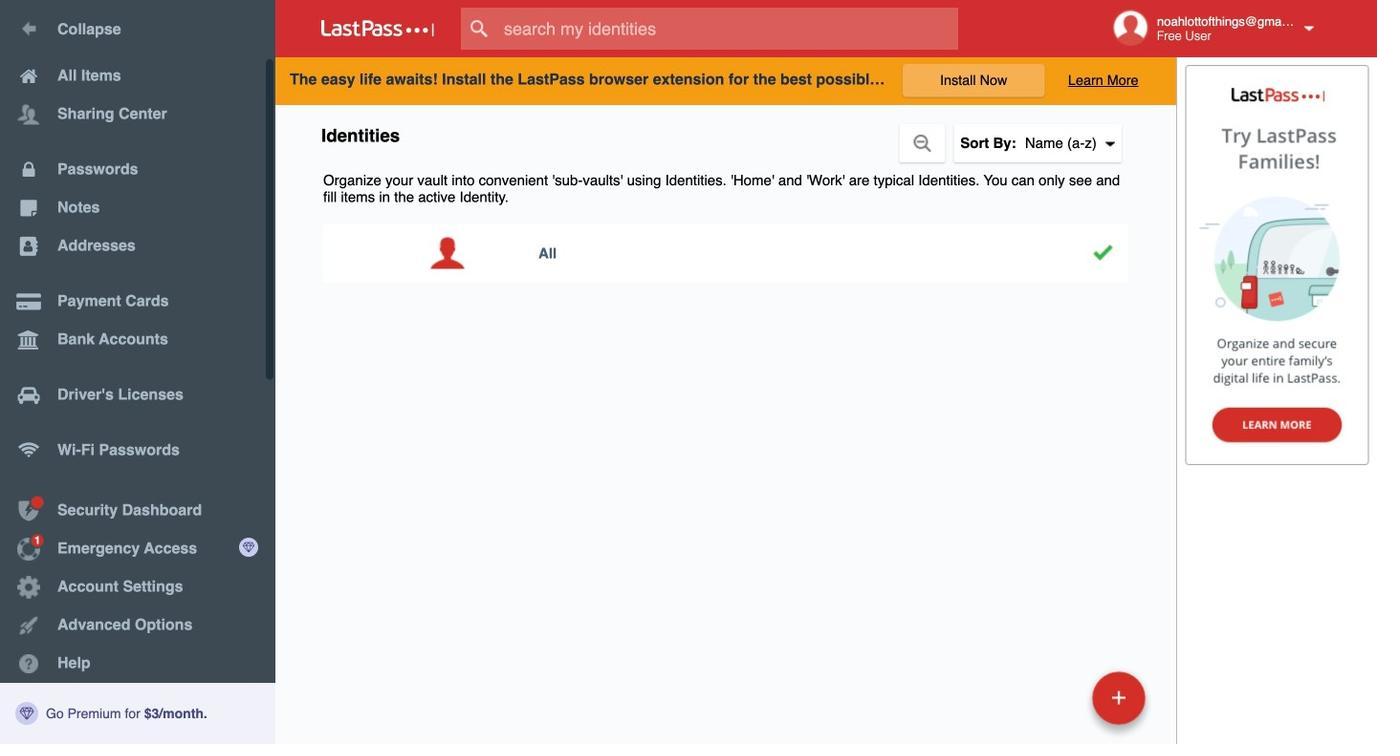 Task type: vqa. For each thing, say whether or not it's contained in the screenshot.
search my vault text box
no



Task type: describe. For each thing, give the bounding box(es) containing it.
new item navigation
[[1085, 667, 1157, 745]]

vault options navigation
[[275, 105, 1176, 163]]

lastpass image
[[321, 20, 434, 37]]

main navigation navigation
[[0, 0, 275, 745]]

search my identities text field
[[461, 8, 996, 50]]



Task type: locate. For each thing, give the bounding box(es) containing it.
Search search field
[[461, 8, 996, 50]]

new item image
[[1112, 692, 1126, 705]]



